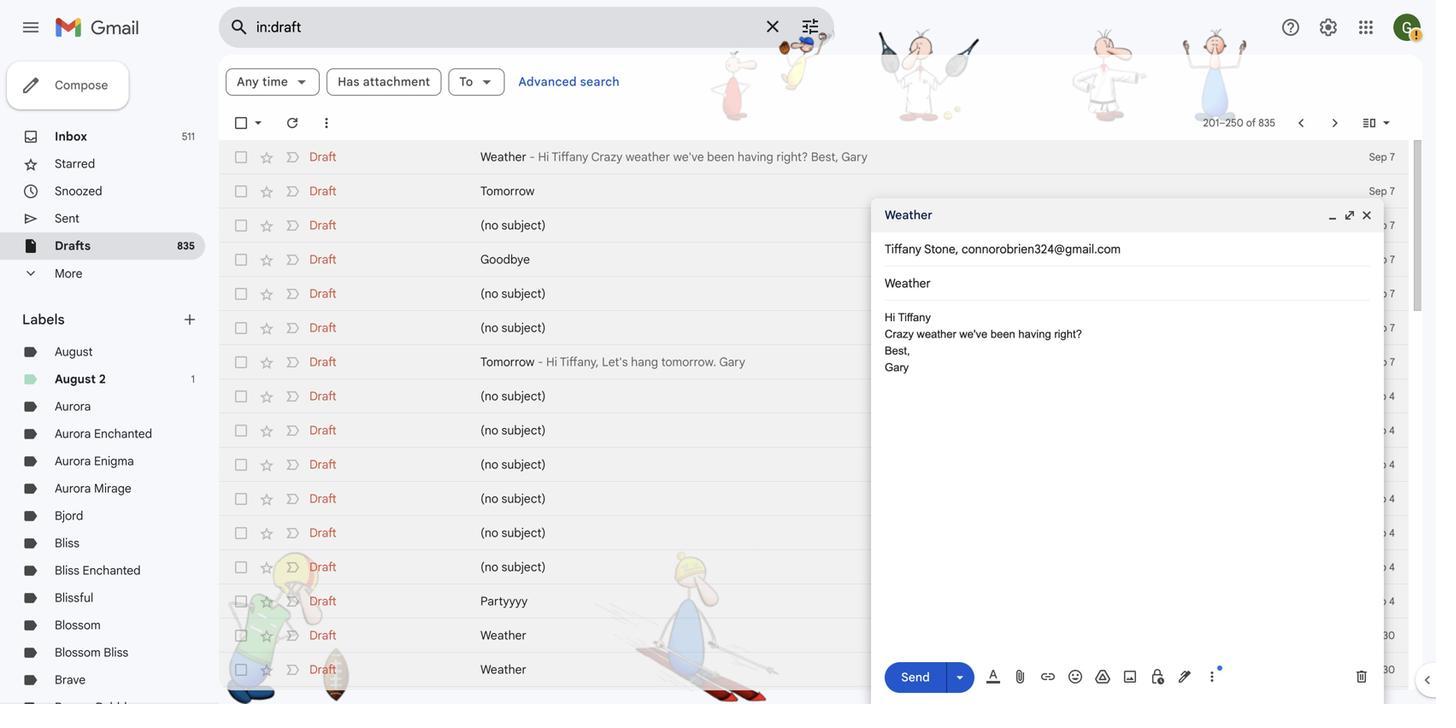 Task type: describe. For each thing, give the bounding box(es) containing it.
5 subject) from the top
[[502, 423, 546, 438]]

250
[[1226, 117, 1244, 130]]

attachment
[[363, 74, 430, 89]]

inbox
[[55, 129, 87, 144]]

7 row from the top
[[219, 346, 1409, 380]]

aurora mirage link
[[55, 482, 132, 496]]

clear search image
[[756, 9, 790, 44]]

9 draft from the top
[[310, 423, 337, 438]]

1 weather link from the top
[[481, 628, 1315, 645]]

0 vertical spatial been
[[707, 150, 735, 165]]

6 7 from the top
[[1391, 322, 1396, 335]]

brave
[[55, 673, 86, 688]]

august link
[[55, 345, 93, 360]]

4 for 6th (no subject) link from the top of the page
[[1390, 459, 1396, 472]]

(no subject) for first (no subject) link from the bottom
[[481, 560, 546, 575]]

- for weather
[[530, 150, 535, 165]]

14 row from the top
[[219, 585, 1409, 619]]

2 row from the top
[[219, 174, 1409, 209]]

(no for seventh (no subject) link from the top
[[481, 492, 499, 507]]

tiffany inside hi tiffany crazy weather we've been having right? best, gary
[[899, 311, 931, 324]]

4 for eighth (no subject) link from the top of the page
[[1390, 527, 1396, 540]]

refresh image
[[284, 115, 301, 132]]

bjord
[[55, 509, 83, 524]]

10 draft from the top
[[310, 458, 337, 473]]

we've inside main content
[[674, 150, 704, 165]]

(no subject) for eighth (no subject) link from the bottom of the page
[[481, 287, 546, 301]]

pop out image
[[1344, 209, 1357, 222]]

aug for 1st weather link from the top of the page
[[1363, 630, 1381, 643]]

0 horizontal spatial crazy
[[592, 150, 623, 165]]

30 for 1st weather link from the top of the page
[[1383, 630, 1396, 643]]

gary inside hi tiffany crazy weather we've been having right? best, gary
[[885, 361, 909, 374]]

sep 4 for first (no subject) link from the bottom
[[1369, 561, 1396, 574]]

1 subject) from the top
[[502, 218, 546, 233]]

enchanted for bliss enchanted
[[83, 564, 141, 579]]

stone
[[925, 242, 956, 257]]

2
[[99, 372, 106, 387]]

10 row from the top
[[219, 448, 1409, 482]]

(no for 6th (no subject) link from the top of the page
[[481, 458, 499, 473]]

1 row from the top
[[219, 140, 1409, 174]]

5 sep 7 from the top
[[1370, 288, 1396, 301]]

(no for fourth (no subject) link from the top
[[481, 389, 499, 404]]

1 horizontal spatial 835
[[1259, 117, 1276, 130]]

sep for fifth row from the bottom of the main content containing any time
[[1369, 561, 1387, 574]]

more send options image
[[952, 669, 969, 687]]

time
[[262, 74, 288, 89]]

tomorrow - hi tiffany, let's hang tomorrow. gary
[[481, 355, 746, 370]]

aurora enchanted
[[55, 427, 152, 442]]

any time button
[[226, 68, 320, 96]]

4 for first (no subject) link from the bottom
[[1390, 561, 1396, 574]]

main content containing any time
[[219, 55, 1423, 705]]

6 row from the top
[[219, 311, 1409, 346]]

blossom for blossom bliss
[[55, 646, 101, 661]]

tiffany,
[[560, 355, 599, 370]]

6 subject) from the top
[[502, 458, 546, 473]]

bliss link
[[55, 536, 80, 551]]

2 sep 7 from the top
[[1370, 185, 1396, 198]]

minimize image
[[1327, 209, 1340, 222]]

12 row from the top
[[219, 517, 1409, 551]]

sep for tenth row from the top
[[1369, 459, 1387, 472]]

1
[[191, 373, 195, 386]]

8 draft from the top
[[310, 389, 337, 404]]

(no for first (no subject) link from the bottom
[[481, 560, 499, 575]]

aug 30 for 1st weather link from the top of the page
[[1363, 630, 1396, 643]]

bliss enchanted link
[[55, 564, 141, 579]]

toggle confidential mode image
[[1149, 669, 1167, 686]]

4 (no subject) link from the top
[[481, 388, 1315, 405]]

2 7 from the top
[[1391, 185, 1396, 198]]

labels heading
[[22, 311, 181, 328]]

4 subject) from the top
[[502, 389, 546, 404]]

17 row from the top
[[219, 688, 1409, 705]]

sent link
[[55, 211, 79, 226]]

5 (no subject) link from the top
[[481, 423, 1315, 440]]

enigma
[[94, 454, 134, 469]]

to button
[[448, 68, 505, 96]]

having inside hi tiffany crazy weather we've been having right? best, gary
[[1019, 328, 1052, 341]]

blossom bliss
[[55, 646, 129, 661]]

4 sep 7 from the top
[[1370, 254, 1396, 266]]

aurora for aurora enigma
[[55, 454, 91, 469]]

tiffany inside main content
[[552, 150, 589, 165]]

sep 4 for partyyyy link
[[1369, 596, 1396, 609]]

partyyyy
[[481, 594, 528, 609]]

search
[[580, 74, 620, 89]]

3 7 from the top
[[1391, 219, 1396, 232]]

Search mail text field
[[257, 19, 753, 36]]

4 for partyyyy link
[[1390, 596, 1396, 609]]

hi tiffany crazy weather we've been having right? best, gary
[[885, 311, 1083, 374]]

best, inside main content
[[811, 150, 839, 165]]

right? inside hi tiffany crazy weather we've been having right? best, gary
[[1055, 328, 1083, 341]]

blossom link
[[55, 618, 101, 633]]

sep for 7th row
[[1370, 356, 1388, 369]]

1 (no subject) link from the top
[[481, 217, 1315, 234]]

0 horizontal spatial gary
[[720, 355, 746, 370]]

6 (no subject) link from the top
[[481, 457, 1315, 474]]

more image
[[318, 115, 335, 132]]

Subject field
[[885, 275, 1371, 293]]

goodbye link
[[481, 251, 1315, 269]]

sent
[[55, 211, 79, 226]]

weather inside dialog
[[885, 208, 933, 223]]

sep for 11th row
[[1369, 493, 1387, 506]]

835 inside 'labels' "navigation"
[[177, 240, 195, 253]]

aurora for aurora mirage
[[55, 482, 91, 496]]

4 draft from the top
[[310, 252, 337, 267]]

2 subject) from the top
[[502, 287, 546, 301]]

13 row from the top
[[219, 551, 1409, 585]]

7 7 from the top
[[1391, 356, 1396, 369]]

august for august 'link' on the left of the page
[[55, 345, 93, 360]]

2 draft from the top
[[310, 184, 337, 199]]

15 draft from the top
[[310, 629, 337, 644]]

(no for first (no subject) link from the top of the page
[[481, 218, 499, 233]]

settings image
[[1319, 17, 1339, 38]]

aurora link
[[55, 399, 91, 414]]

2 vertical spatial bliss
[[104, 646, 129, 661]]

201
[[1204, 117, 1220, 130]]

tomorrow link
[[481, 183, 1315, 200]]

3 sep 7 from the top
[[1370, 219, 1396, 232]]

9 subject) from the top
[[502, 560, 546, 575]]

more button
[[0, 260, 205, 287]]

5 7 from the top
[[1391, 288, 1396, 301]]

sep for ninth row from the top
[[1369, 425, 1387, 437]]

advanced search
[[519, 74, 620, 89]]

11 draft from the top
[[310, 492, 337, 507]]

insert signature image
[[1177, 669, 1194, 686]]

main menu image
[[21, 17, 41, 38]]

any time
[[237, 74, 288, 89]]

blissful link
[[55, 591, 93, 606]]

tomorrow.
[[662, 355, 717, 370]]

- for tomorrow
[[538, 355, 543, 370]]

4 7 from the top
[[1391, 254, 1396, 266]]

any
[[237, 74, 259, 89]]

august 2 link
[[55, 372, 106, 387]]

newer image
[[1293, 115, 1310, 132]]

brave link
[[55, 673, 86, 688]]

Message Body text field
[[885, 310, 1371, 645]]

insert link ‪(⌘k)‬ image
[[1040, 669, 1057, 686]]

aurora for aurora link
[[55, 399, 91, 414]]

labels navigation
[[0, 55, 219, 705]]

(no for fifth (no subject) link from the bottom of the page
[[481, 423, 499, 438]]

7 sep 7 from the top
[[1370, 356, 1396, 369]]

drafts
[[55, 239, 91, 254]]

advanced search button
[[512, 67, 627, 98]]

5 row from the top
[[219, 277, 1409, 311]]

blissful
[[55, 591, 93, 606]]

16 row from the top
[[219, 653, 1409, 688]]



Task type: locate. For each thing, give the bounding box(es) containing it.
6 draft from the top
[[310, 321, 337, 336]]

compose
[[55, 78, 108, 93]]

2 aug 30 from the top
[[1363, 664, 1396, 677]]

4 for fifth (no subject) link from the bottom of the page
[[1390, 425, 1396, 437]]

4 for fourth (no subject) link from the top
[[1390, 390, 1396, 403]]

gmail image
[[55, 10, 148, 44]]

2 30 from the top
[[1383, 664, 1396, 677]]

weather inside main content
[[626, 150, 671, 165]]

aurora down august 2 link
[[55, 399, 91, 414]]

blossom for blossom link
[[55, 618, 101, 633]]

1 vertical spatial weather
[[917, 328, 957, 341]]

8 row from the top
[[219, 380, 1409, 414]]

None checkbox
[[233, 149, 250, 166], [233, 183, 250, 200], [233, 251, 250, 269], [233, 286, 250, 303], [233, 388, 250, 405], [233, 457, 250, 474], [233, 491, 250, 508], [233, 559, 250, 576], [233, 594, 250, 611], [233, 149, 250, 166], [233, 183, 250, 200], [233, 251, 250, 269], [233, 286, 250, 303], [233, 388, 250, 405], [233, 457, 250, 474], [233, 491, 250, 508], [233, 559, 250, 576], [233, 594, 250, 611]]

7 draft from the top
[[310, 355, 337, 370]]

2 august from the top
[[55, 372, 96, 387]]

13 draft from the top
[[310, 560, 337, 575]]

3 sep 4 from the top
[[1369, 459, 1396, 472]]

sep for 17th row from the bottom of the main content containing any time
[[1370, 151, 1388, 164]]

sep 4 for fourth (no subject) link from the top
[[1369, 390, 1396, 403]]

blossom bliss link
[[55, 646, 129, 661]]

1 vertical spatial crazy
[[885, 328, 914, 341]]

sep 4 for eighth (no subject) link from the top of the page
[[1369, 527, 1396, 540]]

0 horizontal spatial right?
[[777, 150, 808, 165]]

1 vertical spatial bliss
[[55, 564, 80, 579]]

crazy
[[592, 150, 623, 165], [885, 328, 914, 341]]

snoozed link
[[55, 184, 102, 199]]

1 august from the top
[[55, 345, 93, 360]]

send
[[902, 670, 930, 685]]

15 row from the top
[[219, 619, 1409, 653]]

6 sep 7 from the top
[[1370, 322, 1396, 335]]

aurora up the bjord link
[[55, 482, 91, 496]]

2 aug from the top
[[1363, 664, 1381, 677]]

sep for 12th row from the bottom
[[1370, 322, 1388, 335]]

aurora
[[55, 399, 91, 414], [55, 427, 91, 442], [55, 454, 91, 469], [55, 482, 91, 496]]

(no subject) for seventh (no subject) link from the bottom of the page
[[481, 321, 546, 336]]

drafts link
[[55, 239, 91, 254]]

labels
[[22, 311, 65, 328]]

tomorrow up goodbye
[[481, 184, 535, 199]]

1 horizontal spatial crazy
[[885, 328, 914, 341]]

hi down advanced at the left of page
[[538, 150, 549, 165]]

7 (no subject) from the top
[[481, 492, 546, 507]]

been
[[707, 150, 735, 165], [991, 328, 1016, 341]]

14 draft from the top
[[310, 594, 337, 609]]

best, inside hi tiffany crazy weather we've been having right? best, gary
[[885, 345, 911, 358]]

weather inside hi tiffany crazy weather we've been having right? best, gary
[[917, 328, 957, 341]]

7 (no from the top
[[481, 492, 499, 507]]

mirage
[[94, 482, 132, 496]]

hi down goodbye link
[[885, 311, 896, 324]]

0 vertical spatial weather link
[[481, 628, 1315, 645]]

discard draft ‪(⌘⇧d)‬ image
[[1354, 669, 1371, 686]]

1 vertical spatial enchanted
[[83, 564, 141, 579]]

sep for 10th row from the bottom
[[1369, 390, 1387, 403]]

let's
[[602, 355, 628, 370]]

30 for 2nd weather link from the top
[[1383, 664, 1396, 677]]

0 horizontal spatial been
[[707, 150, 735, 165]]

2 tomorrow from the top
[[481, 355, 535, 370]]

1 sep 7 from the top
[[1370, 151, 1396, 164]]

(no subject) link
[[481, 217, 1315, 234], [481, 286, 1315, 303], [481, 320, 1315, 337], [481, 388, 1315, 405], [481, 423, 1315, 440], [481, 457, 1315, 474], [481, 491, 1315, 508], [481, 525, 1315, 542], [481, 559, 1315, 576]]

0 vertical spatial having
[[738, 150, 774, 165]]

bliss enchanted
[[55, 564, 141, 579]]

blossom down blossom link
[[55, 646, 101, 661]]

tomorrow left tiffany,
[[481, 355, 535, 370]]

7 4 from the top
[[1390, 596, 1396, 609]]

tiffany
[[552, 150, 589, 165], [885, 242, 922, 257], [899, 311, 931, 324]]

weather dialog
[[872, 198, 1385, 705]]

0 vertical spatial tiffany
[[552, 150, 589, 165]]

sep for 6th row from the bottom
[[1369, 527, 1387, 540]]

best,
[[811, 150, 839, 165], [885, 345, 911, 358]]

enchanted up blissful
[[83, 564, 141, 579]]

511
[[182, 130, 195, 143]]

0 horizontal spatial we've
[[674, 150, 704, 165]]

1 vertical spatial hi
[[885, 311, 896, 324]]

main content
[[219, 55, 1423, 705]]

12 draft from the top
[[310, 526, 337, 541]]

1 vertical spatial best,
[[885, 345, 911, 358]]

3 (no subject) link from the top
[[481, 320, 1315, 337]]

3 (no subject) from the top
[[481, 321, 546, 336]]

tomorrow for tomorrow - hi tiffany, let's hang tomorrow. gary
[[481, 355, 535, 370]]

crazy down goodbye link
[[885, 328, 914, 341]]

4 row from the top
[[219, 243, 1409, 277]]

30
[[1383, 630, 1396, 643], [1383, 664, 1396, 677]]

toggle split pane mode image
[[1362, 115, 1379, 132]]

3 subject) from the top
[[502, 321, 546, 336]]

aurora up aurora mirage
[[55, 454, 91, 469]]

8 (no from the top
[[481, 526, 499, 541]]

1 horizontal spatial been
[[991, 328, 1016, 341]]

1 draft from the top
[[310, 150, 337, 165]]

compose button
[[7, 62, 129, 109]]

search mail image
[[224, 12, 255, 43]]

has attachment button
[[327, 68, 442, 96]]

1 horizontal spatial best,
[[885, 345, 911, 358]]

having
[[738, 150, 774, 165], [1019, 328, 1052, 341]]

16 draft from the top
[[310, 663, 337, 678]]

1 horizontal spatial we've
[[960, 328, 988, 341]]

aug 30
[[1363, 630, 1396, 643], [1363, 664, 1396, 677]]

0 vertical spatial 835
[[1259, 117, 1276, 130]]

sep 7
[[1370, 151, 1396, 164], [1370, 185, 1396, 198], [1370, 219, 1396, 232], [1370, 254, 1396, 266], [1370, 288, 1396, 301], [1370, 322, 1396, 335], [1370, 356, 1396, 369]]

0 vertical spatial weather
[[626, 150, 671, 165]]

2 vertical spatial hi
[[547, 355, 558, 370]]

to
[[460, 74, 473, 89]]

sep 4
[[1369, 390, 1396, 403], [1369, 425, 1396, 437], [1369, 459, 1396, 472], [1369, 493, 1396, 506], [1369, 527, 1396, 540], [1369, 561, 1396, 574], [1369, 596, 1396, 609]]

2 weather link from the top
[[481, 662, 1315, 679]]

0 vertical spatial best,
[[811, 150, 839, 165]]

august left the 2
[[55, 372, 96, 387]]

connorobrien324@gmail.com
[[962, 242, 1121, 257]]

9 (no subject) link from the top
[[481, 559, 1315, 576]]

1 aug from the top
[[1363, 630, 1381, 643]]

bliss
[[55, 536, 80, 551], [55, 564, 80, 579], [104, 646, 129, 661]]

1 vertical spatial aug
[[1363, 664, 1381, 677]]

aurora down aurora link
[[55, 427, 91, 442]]

0 vertical spatial right?
[[777, 150, 808, 165]]

6 4 from the top
[[1390, 561, 1396, 574]]

right? inside main content
[[777, 150, 808, 165]]

aurora enchanted link
[[55, 427, 152, 442]]

1 aug 30 from the top
[[1363, 630, 1396, 643]]

1 vertical spatial tomorrow
[[481, 355, 535, 370]]

1 vertical spatial weather link
[[481, 662, 1315, 679]]

advanced
[[519, 74, 577, 89]]

1 vertical spatial 835
[[177, 240, 195, 253]]

blossom down blissful
[[55, 618, 101, 633]]

sep 4 for seventh (no subject) link from the top
[[1369, 493, 1396, 506]]

(no for eighth (no subject) link from the bottom of the page
[[481, 287, 499, 301]]

right?
[[777, 150, 808, 165], [1055, 328, 1083, 341]]

enchanted up enigma
[[94, 427, 152, 442]]

send button
[[885, 663, 947, 693]]

(no subject) for fifth (no subject) link from the bottom of the page
[[481, 423, 546, 438]]

1 vertical spatial we've
[[960, 328, 988, 341]]

sep
[[1370, 151, 1388, 164], [1370, 185, 1388, 198], [1370, 219, 1388, 232], [1370, 254, 1388, 266], [1370, 288, 1388, 301], [1370, 322, 1388, 335], [1370, 356, 1388, 369], [1369, 390, 1387, 403], [1369, 425, 1387, 437], [1369, 459, 1387, 472], [1369, 493, 1387, 506], [1369, 527, 1387, 540], [1369, 561, 1387, 574], [1369, 596, 1387, 609]]

sep for fourth row from the bottom of the main content containing any time
[[1369, 596, 1387, 609]]

(no subject) for fourth (no subject) link from the top
[[481, 389, 546, 404]]

2 horizontal spatial gary
[[885, 361, 909, 374]]

has
[[338, 74, 360, 89]]

we've
[[674, 150, 704, 165], [960, 328, 988, 341]]

row
[[219, 140, 1409, 174], [219, 174, 1409, 209], [219, 209, 1409, 243], [219, 243, 1409, 277], [219, 277, 1409, 311], [219, 311, 1409, 346], [219, 346, 1409, 380], [219, 380, 1409, 414], [219, 414, 1409, 448], [219, 448, 1409, 482], [219, 482, 1409, 517], [219, 517, 1409, 551], [219, 551, 1409, 585], [219, 585, 1409, 619], [219, 619, 1409, 653], [219, 653, 1409, 688], [219, 688, 1409, 705]]

crazy down search
[[592, 150, 623, 165]]

aug 30 for 2nd weather link from the top
[[1363, 664, 1396, 677]]

1 7 from the top
[[1391, 151, 1396, 164]]

2 aurora from the top
[[55, 427, 91, 442]]

weather
[[626, 150, 671, 165], [917, 328, 957, 341]]

inbox link
[[55, 129, 87, 144]]

weather - hi tiffany crazy weather we've been having right? best, gary
[[481, 150, 868, 165]]

1 tomorrow from the top
[[481, 184, 535, 199]]

6 (no from the top
[[481, 458, 499, 473]]

0 vertical spatial enchanted
[[94, 427, 152, 442]]

9 row from the top
[[219, 414, 1409, 448]]

6 (no subject) from the top
[[481, 458, 546, 473]]

0 horizontal spatial best,
[[811, 150, 839, 165]]

tiffany stone , connorobrien324@gmail.com
[[885, 242, 1121, 257]]

8 (no subject) link from the top
[[481, 525, 1315, 542]]

2 4 from the top
[[1390, 425, 1396, 437]]

4 (no from the top
[[481, 389, 499, 404]]

1 4 from the top
[[1390, 390, 1396, 403]]

,
[[956, 242, 959, 257]]

0 vertical spatial august
[[55, 345, 93, 360]]

insert emoji ‪(⌘⇧2)‬ image
[[1067, 669, 1084, 686]]

august up august 2 link
[[55, 345, 93, 360]]

0 horizontal spatial 835
[[177, 240, 195, 253]]

0 vertical spatial we've
[[674, 150, 704, 165]]

1 horizontal spatial gary
[[842, 150, 868, 165]]

insert files using drive image
[[1095, 669, 1112, 686]]

7 (no subject) link from the top
[[481, 491, 1315, 508]]

bjord link
[[55, 509, 83, 524]]

8 (no subject) from the top
[[481, 526, 546, 541]]

aurora for aurora enchanted
[[55, 427, 91, 442]]

0 vertical spatial crazy
[[592, 150, 623, 165]]

0 vertical spatial aug 30
[[1363, 630, 1396, 643]]

- left tiffany,
[[538, 355, 543, 370]]

august 2
[[55, 372, 106, 387]]

aurora mirage
[[55, 482, 132, 496]]

goodbye
[[481, 252, 530, 267]]

- down advanced at the left of page
[[530, 150, 535, 165]]

1 vertical spatial aug 30
[[1363, 664, 1396, 677]]

1 horizontal spatial weather
[[917, 328, 957, 341]]

1 vertical spatial blossom
[[55, 646, 101, 661]]

4 for seventh (no subject) link from the top
[[1390, 493, 1396, 506]]

1 vertical spatial -
[[538, 355, 543, 370]]

–
[[1220, 117, 1226, 130]]

tiffany down goodbye link
[[899, 311, 931, 324]]

sep 4 for fifth (no subject) link from the bottom of the page
[[1369, 425, 1396, 437]]

aug
[[1363, 630, 1381, 643], [1363, 664, 1381, 677]]

0 vertical spatial blossom
[[55, 618, 101, 633]]

4 aurora from the top
[[55, 482, 91, 496]]

0 vertical spatial -
[[530, 150, 535, 165]]

crazy inside hi tiffany crazy weather we've been having right? best, gary
[[885, 328, 914, 341]]

9 (no from the top
[[481, 560, 499, 575]]

(no subject)
[[481, 218, 546, 233], [481, 287, 546, 301], [481, 321, 546, 336], [481, 389, 546, 404], [481, 423, 546, 438], [481, 458, 546, 473], [481, 492, 546, 507], [481, 526, 546, 541], [481, 560, 546, 575]]

3 row from the top
[[219, 209, 1409, 243]]

3 4 from the top
[[1390, 459, 1396, 472]]

3 (no from the top
[[481, 321, 499, 336]]

aug for 2nd weather link from the top
[[1363, 664, 1381, 677]]

hi left tiffany,
[[547, 355, 558, 370]]

7 subject) from the top
[[502, 492, 546, 507]]

bliss for bliss enchanted
[[55, 564, 80, 579]]

has attachment
[[338, 74, 430, 89]]

close image
[[1361, 209, 1374, 222]]

2 vertical spatial tiffany
[[899, 311, 931, 324]]

aurora enigma
[[55, 454, 134, 469]]

2 (no subject) link from the top
[[481, 286, 1315, 303]]

sep 4 for 6th (no subject) link from the top of the page
[[1369, 459, 1396, 472]]

hi for hi tiffany, let's hang tomorrow. gary
[[547, 355, 558, 370]]

None checkbox
[[233, 115, 250, 132], [233, 217, 250, 234], [233, 320, 250, 337], [233, 354, 250, 371], [233, 423, 250, 440], [233, 525, 250, 542], [233, 628, 250, 645], [233, 662, 250, 679], [233, 115, 250, 132], [233, 217, 250, 234], [233, 320, 250, 337], [233, 354, 250, 371], [233, 423, 250, 440], [233, 525, 250, 542], [233, 628, 250, 645], [233, 662, 250, 679]]

attach files image
[[1013, 669, 1030, 686]]

1 (no from the top
[[481, 218, 499, 233]]

bliss for the bliss link
[[55, 536, 80, 551]]

0 vertical spatial bliss
[[55, 536, 80, 551]]

august
[[55, 345, 93, 360], [55, 372, 96, 387]]

3 draft from the top
[[310, 218, 337, 233]]

(no subject) for eighth (no subject) link from the top of the page
[[481, 526, 546, 541]]

subject)
[[502, 218, 546, 233], [502, 287, 546, 301], [502, 321, 546, 336], [502, 389, 546, 404], [502, 423, 546, 438], [502, 458, 546, 473], [502, 492, 546, 507], [502, 526, 546, 541], [502, 560, 546, 575]]

more options image
[[1208, 669, 1218, 686]]

enchanted for aurora enchanted
[[94, 427, 152, 442]]

1 (no subject) from the top
[[481, 218, 546, 233]]

starred
[[55, 157, 95, 171]]

tiffany down advanced search popup button
[[552, 150, 589, 165]]

201 – 250
[[1204, 117, 1244, 130]]

(no subject) for 6th (no subject) link from the top of the page
[[481, 458, 546, 473]]

weather link
[[481, 628, 1315, 645], [481, 662, 1315, 679]]

11 row from the top
[[219, 482, 1409, 517]]

1 horizontal spatial having
[[1019, 328, 1052, 341]]

aurora enigma link
[[55, 454, 134, 469]]

tomorrow for tomorrow
[[481, 184, 535, 199]]

4
[[1390, 390, 1396, 403], [1390, 425, 1396, 437], [1390, 459, 1396, 472], [1390, 493, 1396, 506], [1390, 527, 1396, 540], [1390, 561, 1396, 574], [1390, 596, 1396, 609]]

0 horizontal spatial -
[[530, 150, 535, 165]]

9 (no subject) from the top
[[481, 560, 546, 575]]

tiffany left stone
[[885, 242, 922, 257]]

0 horizontal spatial having
[[738, 150, 774, 165]]

advanced search options image
[[794, 9, 828, 44]]

8 subject) from the top
[[502, 526, 546, 541]]

0 vertical spatial tomorrow
[[481, 184, 535, 199]]

draft
[[310, 150, 337, 165], [310, 184, 337, 199], [310, 218, 337, 233], [310, 252, 337, 267], [310, 287, 337, 301], [310, 321, 337, 336], [310, 355, 337, 370], [310, 389, 337, 404], [310, 423, 337, 438], [310, 458, 337, 473], [310, 492, 337, 507], [310, 526, 337, 541], [310, 560, 337, 575], [310, 594, 337, 609], [310, 629, 337, 644], [310, 663, 337, 678]]

1 vertical spatial having
[[1019, 328, 1052, 341]]

4 sep 4 from the top
[[1369, 493, 1396, 506]]

starred link
[[55, 157, 95, 171]]

5 (no from the top
[[481, 423, 499, 438]]

5 (no subject) from the top
[[481, 423, 546, 438]]

1 horizontal spatial -
[[538, 355, 543, 370]]

2 (no subject) from the top
[[481, 287, 546, 301]]

2 (no from the top
[[481, 287, 499, 301]]

-
[[530, 150, 535, 165], [538, 355, 543, 370]]

1 vertical spatial 30
[[1383, 664, 1396, 677]]

1 sep 4 from the top
[[1369, 390, 1396, 403]]

support image
[[1281, 17, 1302, 38]]

1 vertical spatial been
[[991, 328, 1016, 341]]

hi inside hi tiffany crazy weather we've been having right? best, gary
[[885, 311, 896, 324]]

2 sep 4 from the top
[[1369, 425, 1396, 437]]

0 horizontal spatial weather
[[626, 150, 671, 165]]

4 (no subject) from the top
[[481, 389, 546, 404]]

None search field
[[219, 7, 835, 48]]

0 vertical spatial aug
[[1363, 630, 1381, 643]]

enchanted
[[94, 427, 152, 442], [83, 564, 141, 579]]

(no for eighth (no subject) link from the top of the page
[[481, 526, 499, 541]]

5 draft from the top
[[310, 287, 337, 301]]

been inside hi tiffany crazy weather we've been having right? best, gary
[[991, 328, 1016, 341]]

hang
[[631, 355, 659, 370]]

5 sep 4 from the top
[[1369, 527, 1396, 540]]

(no
[[481, 218, 499, 233], [481, 287, 499, 301], [481, 321, 499, 336], [481, 389, 499, 404], [481, 423, 499, 438], [481, 458, 499, 473], [481, 492, 499, 507], [481, 526, 499, 541], [481, 560, 499, 575]]

weather
[[481, 150, 527, 165], [885, 208, 933, 223], [481, 629, 527, 644], [481, 663, 527, 678]]

1 vertical spatial right?
[[1055, 328, 1083, 341]]

0 vertical spatial 30
[[1383, 630, 1396, 643]]

august for august 2
[[55, 372, 96, 387]]

older image
[[1327, 115, 1344, 132]]

7 sep 4 from the top
[[1369, 596, 1396, 609]]

1 blossom from the top
[[55, 618, 101, 633]]

hi
[[538, 150, 549, 165], [885, 311, 896, 324], [547, 355, 558, 370]]

3 aurora from the top
[[55, 454, 91, 469]]

insert photo image
[[1122, 669, 1139, 686]]

1 vertical spatial tiffany
[[885, 242, 922, 257]]

snoozed
[[55, 184, 102, 199]]

(no for seventh (no subject) link from the bottom of the page
[[481, 321, 499, 336]]

hi for hi tiffany crazy weather we've been having right? best, gary
[[538, 150, 549, 165]]

1 horizontal spatial right?
[[1055, 328, 1083, 341]]

4 4 from the top
[[1390, 493, 1396, 506]]

(no subject) for first (no subject) link from the top of the page
[[481, 218, 546, 233]]

0 vertical spatial hi
[[538, 150, 549, 165]]

(no subject) for seventh (no subject) link from the top
[[481, 492, 546, 507]]

1 vertical spatial august
[[55, 372, 96, 387]]

more
[[55, 266, 83, 281]]

partyyyy link
[[481, 594, 1315, 611]]

we've inside hi tiffany crazy weather we've been having right? best, gary
[[960, 328, 988, 341]]



Task type: vqa. For each thing, say whether or not it's contained in the screenshot.
Hang
yes



